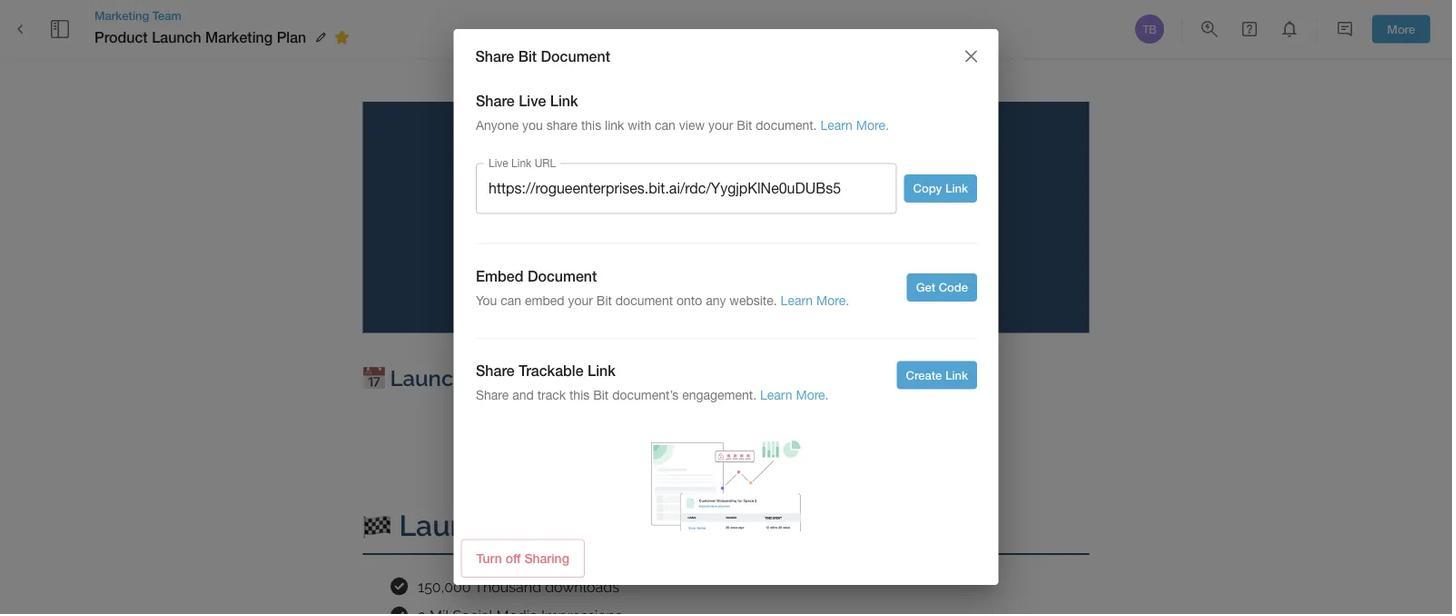 Task type: locate. For each thing, give the bounding box(es) containing it.
this
[[581, 118, 601, 133], [569, 388, 589, 403]]

website.
[[729, 293, 777, 308]]

2 vertical spatial more.
[[796, 388, 829, 403]]

learn right document.
[[820, 118, 853, 133]]

2 horizontal spatial marketing
[[792, 172, 999, 223]]

0 vertical spatial learn
[[820, 118, 853, 133]]

0 vertical spatial this
[[581, 118, 601, 133]]

1 horizontal spatial product launch marketing plan
[[454, 172, 1010, 284]]

2 share from the top
[[476, 92, 514, 109]]

launch
[[152, 29, 201, 46], [628, 172, 781, 223], [390, 366, 467, 391], [399, 508, 501, 542]]

can right with
[[655, 118, 675, 133]]

anyone
[[476, 118, 519, 133]]

1 vertical spatial can
[[500, 293, 521, 308]]

engagement.
[[682, 388, 757, 403]]

share bit document
[[476, 48, 611, 65]]

learn more. link right website.
[[781, 293, 849, 308]]

track
[[537, 388, 566, 403]]

more.
[[856, 118, 889, 133], [816, 293, 849, 308], [796, 388, 829, 403]]

1 vertical spatial your
[[568, 293, 593, 308]]

learn inside share trackable link share and track this bit document's engagement. learn more.
[[760, 388, 792, 403]]

share inside share live link anyone you share this link with can view your bit document. learn more.
[[476, 92, 514, 109]]

marketing team link
[[94, 7, 356, 24]]

bit left document.
[[737, 118, 752, 133]]

product
[[94, 29, 148, 46], [454, 172, 618, 223]]

bit
[[518, 48, 537, 65], [737, 118, 752, 133], [596, 293, 612, 308], [593, 388, 609, 403]]

you
[[522, 118, 543, 133]]

0 vertical spatial plan
[[277, 29, 306, 46]]

turn
[[477, 551, 502, 566]]

share
[[476, 48, 514, 65], [476, 92, 514, 109], [476, 362, 514, 379], [476, 388, 509, 403]]

this inside share live link anyone you share this link with can view your bit document. learn more.
[[581, 118, 601, 133]]

learn more. link
[[820, 118, 889, 133], [781, 293, 849, 308], [760, 388, 829, 403]]

learn more. link for document
[[781, 293, 849, 308]]

bit inside embed document you can embed your bit document onto any website. learn more.
[[596, 293, 612, 308]]

product launch marketing plan
[[94, 29, 306, 46], [454, 172, 1010, 284]]

any
[[706, 293, 726, 308]]

1 vertical spatial product
[[454, 172, 618, 223]]

learn inside embed document you can embed your bit document onto any website. learn more.
[[781, 293, 813, 308]]

1 vertical spatial learn more. link
[[781, 293, 849, 308]]

document up 'live'
[[541, 48, 611, 65]]

document's
[[612, 388, 679, 403]]

0 vertical spatial more.
[[856, 118, 889, 133]]

dialog containing share bit document
[[454, 29, 999, 599]]

learn right website.
[[781, 293, 813, 308]]

0 horizontal spatial marketing
[[94, 8, 149, 22]]

0 vertical spatial learn more. link
[[820, 118, 889, 133]]

link
[[550, 92, 578, 109], [945, 181, 968, 196], [587, 362, 615, 379], [945, 368, 968, 382]]

1 vertical spatial plan
[[681, 233, 772, 284]]

1 vertical spatial more.
[[816, 293, 849, 308]]

product down the you
[[454, 172, 618, 223]]

0 horizontal spatial your
[[568, 293, 593, 308]]

None text field
[[476, 163, 897, 214]]

document.
[[756, 118, 817, 133]]

learn more. link right document.
[[820, 118, 889, 133]]

2 vertical spatial learn
[[760, 388, 792, 403]]

document
[[541, 48, 611, 65], [527, 267, 597, 284]]

product launch marketing plan down marketing team link
[[94, 29, 306, 46]]

1 vertical spatial learn
[[781, 293, 813, 308]]

onto
[[676, 293, 702, 308]]

link
[[605, 118, 624, 133]]

marketing
[[94, 8, 149, 22], [205, 29, 273, 46], [792, 172, 999, 223]]

dialog
[[454, 29, 999, 599]]

plan up any
[[681, 233, 772, 284]]

0 vertical spatial product
[[94, 29, 148, 46]]

link right 1,
[[587, 362, 615, 379]]

150,000
[[418, 578, 471, 595]]

create link button
[[897, 361, 977, 389]]

document
[[615, 293, 673, 308]]

your inside embed document you can embed your bit document onto any website. learn more.
[[568, 293, 593, 308]]

0 horizontal spatial product
[[94, 29, 148, 46]]

learn inside share live link anyone you share this link with can view your bit document. learn more.
[[820, 118, 853, 133]]

learn
[[820, 118, 853, 133], [781, 293, 813, 308], [760, 388, 792, 403]]

1 horizontal spatial product
[[454, 172, 618, 223]]

1 vertical spatial this
[[569, 388, 589, 403]]

you
[[476, 293, 497, 308]]

launch up turn
[[399, 508, 501, 542]]

bit left the document
[[596, 293, 612, 308]]

plan
[[277, 29, 306, 46], [681, 233, 772, 284]]

date:
[[472, 366, 525, 391]]

live
[[518, 92, 546, 109]]

learn more. link right engagement.
[[760, 388, 829, 403]]

0 vertical spatial product launch marketing plan
[[94, 29, 306, 46]]

1 horizontal spatial can
[[655, 118, 675, 133]]

0 vertical spatial marketing
[[94, 8, 149, 22]]

0 vertical spatial your
[[708, 118, 733, 133]]

1 vertical spatial marketing
[[205, 29, 273, 46]]

embed
[[476, 267, 523, 284]]

document inside embed document you can embed your bit document onto any website. learn more.
[[527, 267, 597, 284]]

copy link
[[913, 181, 968, 196]]

2 vertical spatial learn more. link
[[760, 388, 829, 403]]

1 horizontal spatial marketing
[[205, 29, 273, 46]]

create
[[906, 368, 942, 382]]

this inside share trackable link share and track this bit document's engagement. learn more.
[[569, 388, 589, 403]]

3 share from the top
[[476, 362, 514, 379]]

can
[[655, 118, 675, 133], [500, 293, 521, 308]]

0 horizontal spatial plan
[[277, 29, 306, 46]]

this right track
[[569, 388, 589, 403]]

product inside product launch marketing plan
[[454, 172, 618, 223]]

turn off sharing button
[[461, 539, 585, 578]]

this for trackable
[[569, 388, 589, 403]]

your
[[708, 118, 733, 133], [568, 293, 593, 308]]

link up share
[[550, 92, 578, 109]]

tb
[[1143, 23, 1157, 35]]

plan left remove favorite "image"
[[277, 29, 306, 46]]

1 horizontal spatial your
[[708, 118, 733, 133]]

bit up 'live'
[[518, 48, 537, 65]]

product launch marketing plan up any
[[454, 172, 1010, 284]]

off
[[506, 551, 521, 566]]

more
[[1388, 22, 1416, 36]]

0 horizontal spatial can
[[500, 293, 521, 308]]

1 vertical spatial document
[[527, 267, 597, 284]]

share for share trackable link share and track this bit document's engagement. learn more.
[[476, 362, 514, 379]]

0 vertical spatial can
[[655, 118, 675, 133]]

link inside share live link anyone you share this link with can view your bit document. learn more.
[[550, 92, 578, 109]]

this left link
[[581, 118, 601, 133]]

1,
[[571, 366, 586, 391]]

product down "marketing team" on the left
[[94, 29, 148, 46]]

1 share from the top
[[476, 48, 514, 65]]

your right view
[[708, 118, 733, 133]]

share
[[546, 118, 577, 133]]

more. inside embed document you can embed your bit document onto any website. learn more.
[[816, 293, 849, 308]]

view
[[679, 118, 705, 133]]

your right 'embed'
[[568, 293, 593, 308]]

2 vertical spatial marketing
[[792, 172, 999, 223]]

remove favorite image
[[331, 26, 353, 48]]

bit right 1,
[[593, 388, 609, 403]]

can right you
[[500, 293, 521, 308]]

document up 'embed'
[[527, 267, 597, 284]]

learn right engagement.
[[760, 388, 792, 403]]



Task type: describe. For each thing, give the bounding box(es) containing it.
get code
[[916, 280, 968, 294]]

more. inside share live link anyone you share this link with can view your bit document. learn more.
[[856, 118, 889, 133]]

more. inside share trackable link share and track this bit document's engagement. learn more.
[[796, 388, 829, 403]]

can inside share live link anyone you share this link with can view your bit document. learn more.
[[655, 118, 675, 133]]

0 vertical spatial document
[[541, 48, 611, 65]]

more button
[[1373, 15, 1431, 43]]

launch right the '📅'
[[390, 366, 467, 391]]

launch down "team"
[[152, 29, 201, 46]]

share live link anyone you share this link with can view your bit document. learn more.
[[476, 92, 889, 133]]

link right create
[[945, 368, 968, 382]]

get code button
[[907, 273, 977, 301]]

share for share bit document
[[476, 48, 514, 65]]

embed document you can embed your bit document onto any website. learn more.
[[476, 267, 849, 308]]

your inside share live link anyone you share this link with can view your bit document. learn more.
[[708, 118, 733, 133]]

1 vertical spatial product launch marketing plan
[[454, 172, 1010, 284]]

📅 launch date: jan 1, 2022
[[363, 366, 641, 391]]

share trackable link share and track this bit document's engagement. learn more.
[[476, 362, 829, 403]]

🏁
[[363, 508, 392, 542]]

1 horizontal spatial plan
[[681, 233, 772, 284]]

tb button
[[1133, 12, 1168, 46]]

150,000 thousand downloads
[[418, 578, 620, 595]]

get
[[916, 280, 936, 294]]

copy
[[913, 181, 942, 196]]

with
[[628, 118, 651, 133]]

bit inside share live link anyone you share this link with can view your bit document. learn more.
[[737, 118, 752, 133]]

copy link button
[[904, 175, 977, 203]]

📅
[[363, 366, 385, 391]]

thousand
[[475, 578, 542, 595]]

trackable
[[518, 362, 583, 379]]

link inside share trackable link share and track this bit document's engagement. learn more.
[[587, 362, 615, 379]]

goals
[[508, 508, 586, 542]]

embed
[[525, 293, 564, 308]]

2022
[[592, 366, 641, 391]]

jan
[[530, 366, 566, 391]]

share for share live link anyone you share this link with can view your bit document. learn more.
[[476, 92, 514, 109]]

4 share from the top
[[476, 388, 509, 403]]

and
[[512, 388, 534, 403]]

can inside embed document you can embed your bit document onto any website. learn more.
[[500, 293, 521, 308]]

turn off sharing
[[477, 551, 570, 566]]

this for live
[[581, 118, 601, 133]]

team
[[152, 8, 182, 22]]

create link
[[906, 368, 968, 382]]

bit inside share trackable link share and track this bit document's engagement. learn more.
[[593, 388, 609, 403]]

🏁 launch goals
[[363, 508, 586, 542]]

launch down view
[[628, 172, 781, 223]]

downloads
[[545, 578, 620, 595]]

link right copy
[[945, 181, 968, 196]]

sharing
[[525, 551, 570, 566]]

0 horizontal spatial product launch marketing plan
[[94, 29, 306, 46]]

marketing team
[[94, 8, 182, 22]]

code
[[939, 280, 968, 294]]

learn more. link for trackable
[[760, 388, 829, 403]]



Task type: vqa. For each thing, say whether or not it's contained in the screenshot.
d53afc6e city 10501 171d052ebcc.jpg image
no



